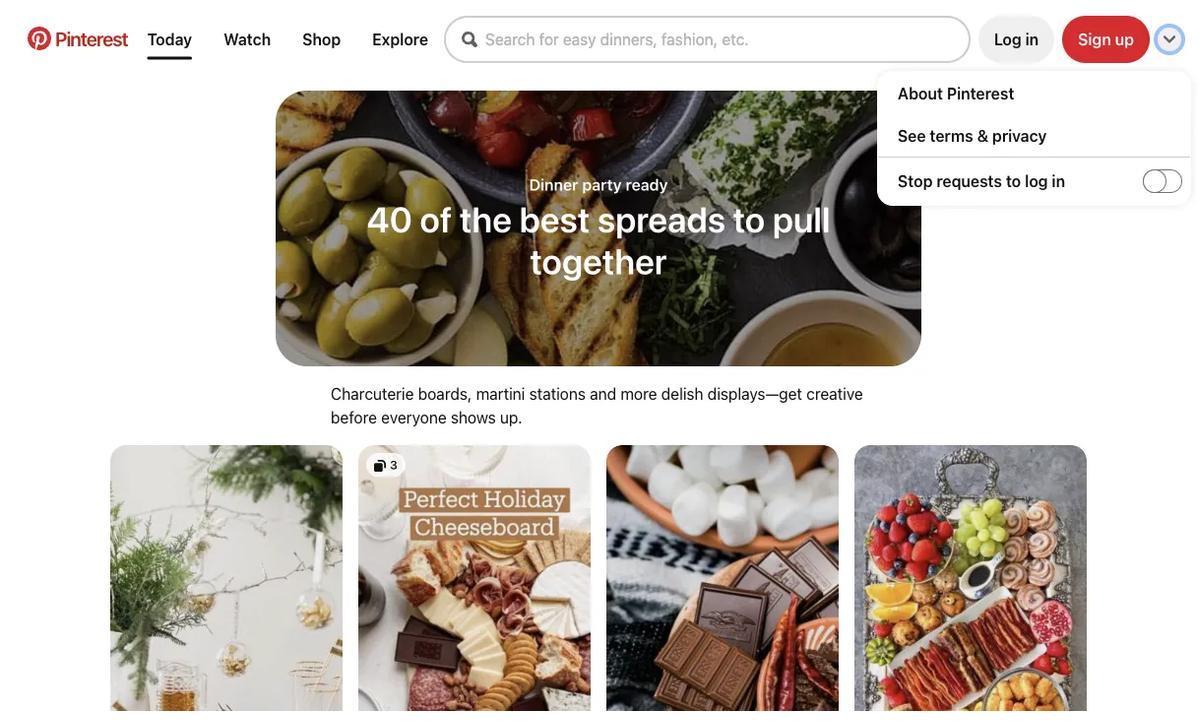 Task type: locate. For each thing, give the bounding box(es) containing it.
identifier that shows the pin type image
[[374, 460, 386, 472]]

0 vertical spatial in
[[1026, 30, 1039, 49]]

to left pull
[[733, 198, 766, 240]]

0 vertical spatial pinterest
[[55, 27, 128, 50]]

1 vertical spatial in
[[1052, 172, 1066, 191]]

mexican s'mores bar. one of my favorite things about summer is camping and s'mores. roasting marshmallows over an open campfire always makes me feel like a kid again but this diy s'mores station would be a hit for a backyard party. all you need is terracotta clay pots, trays, cooking fuel, and lava rocks. enjoy! #muybuenocookbook #smores roasting marshmallows, chocolate marshmallows, all you need is, maria cookies, camping smores, fiesta recipes, snack station, terra cotta clay pots, mexican chocolate image
[[607, 445, 839, 711]]

pinterest up &
[[947, 84, 1015, 102]]

40 of the best spreads to pull together image
[[276, 91, 922, 366]]

Search text field
[[486, 30, 969, 49]]

1 vertical spatial to
[[733, 198, 766, 240]]

stop requests to log in
[[898, 172, 1066, 191]]

1 vertical spatial pinterest
[[947, 84, 1015, 102]]

before
[[331, 408, 377, 427]]

3 list
[[102, 445, 1095, 711]]

more
[[621, 385, 658, 403]]

in
[[1026, 30, 1039, 49], [1052, 172, 1066, 191]]

to
[[1007, 172, 1022, 191], [733, 198, 766, 240]]

terms
[[930, 126, 974, 145]]

0 horizontal spatial to
[[733, 198, 766, 240]]

see terms & privacy link
[[898, 126, 1191, 145]]

about pinterest link
[[898, 84, 1191, 102]]

see
[[898, 126, 926, 145]]

3 button
[[359, 445, 591, 711]]

dinner party ready 40 of the best spreads to pull together
[[367, 175, 831, 282]]

log in button
[[979, 16, 1055, 63]]

pull
[[773, 198, 831, 240]]

up
[[1116, 30, 1135, 49]]

1 horizontal spatial pinterest
[[947, 84, 1015, 102]]

the
[[460, 198, 512, 240]]

today link
[[140, 22, 200, 57]]

privacy
[[993, 126, 1047, 145]]

to left log
[[1007, 172, 1022, 191]]

0 horizontal spatial in
[[1026, 30, 1039, 49]]

shop
[[303, 30, 341, 49]]

pinterest button
[[16, 26, 140, 52]]

party
[[583, 175, 622, 194]]

and
[[590, 385, 617, 403]]

shop link
[[295, 22, 349, 57]]

to inside dinner party ready 40 of the best spreads to pull together
[[733, 198, 766, 240]]

a beautiful breakfast charcuterie board makes brunch so easy, and features crispy bacon, sausage, fresh fruit, tater tots and more. easy to make breakfast, summer breakfast, breakfast party, brunch party, best breakfast, group breakfast, charcuterie recipes, charcuterie board, oven cooked bacon image
[[855, 445, 1087, 711]]

delish
[[662, 385, 704, 403]]

0 horizontal spatial pinterest
[[55, 27, 128, 50]]

0 vertical spatial to
[[1007, 172, 1022, 191]]

today
[[147, 30, 192, 49]]

sign up button
[[1063, 16, 1150, 63]]

ready
[[626, 175, 668, 194]]

charcuterie
[[331, 385, 414, 403]]

pinterest
[[55, 27, 128, 50], [947, 84, 1015, 102]]

spreads
[[598, 198, 726, 240]]

pinterest right 'pinterest' image
[[55, 27, 128, 50]]



Task type: describe. For each thing, give the bounding box(es) containing it.
of
[[420, 198, 452, 240]]

40
[[367, 198, 413, 240]]

creative
[[807, 385, 864, 403]]

explore link
[[365, 22, 436, 57]]

log
[[995, 30, 1022, 49]]

log
[[1026, 172, 1049, 191]]

pinterest link
[[16, 26, 140, 50]]

watch link
[[216, 22, 279, 57]]

requests
[[937, 172, 1003, 191]]

explore
[[373, 30, 428, 49]]

about pinterest
[[898, 84, 1015, 102]]

in inside button
[[1026, 30, 1039, 49]]

together
[[530, 240, 667, 282]]

dinner
[[529, 175, 579, 194]]

1 horizontal spatial in
[[1052, 172, 1066, 191]]

we've created a winter wonderland holiday drink station for christmas. plus a recipe for mulled pineapple cider! #winterpunch #pineapplepunch #cocktailrecipe holiday bar, holiday dinner party, holiday parties, holiday season, holiday decor, winter holiday, holiday coffee, christmas cocktails, holiday cocktails image
[[110, 445, 343, 711]]

3 link
[[359, 445, 591, 711]]

displays—get
[[708, 385, 803, 403]]

search image
[[462, 32, 478, 47]]

see terms & privacy
[[898, 126, 1047, 145]]

martini
[[476, 385, 525, 403]]

boards,
[[418, 385, 472, 403]]

up.
[[500, 408, 523, 427]]

pinterest inside pinterest link
[[55, 27, 128, 50]]

pinwheel appetizers, cold appetizers, cheese appetizers, finger food appetizers, christmas appetizers, finger foods, holiday desserts, holiday recipes, entryway image
[[359, 445, 591, 711]]

log in
[[995, 30, 1039, 49]]

1 horizontal spatial to
[[1007, 172, 1022, 191]]

stop
[[898, 172, 933, 191]]

3
[[390, 458, 398, 472]]

about
[[898, 84, 943, 102]]

shows
[[451, 408, 496, 427]]

charcuterie boards, martini stations and more delish displays—get creative before everyone shows up.
[[331, 385, 864, 427]]

pinterest image
[[28, 26, 51, 50]]

everyone
[[381, 408, 447, 427]]

sign
[[1079, 30, 1112, 49]]

best
[[520, 198, 590, 240]]

stations
[[530, 385, 586, 403]]

sign up
[[1079, 30, 1135, 49]]

&
[[978, 126, 989, 145]]

watch
[[224, 30, 271, 49]]



Task type: vqa. For each thing, say whether or not it's contained in the screenshot.
WE'VE CREATED A WINTER WONDERLAND HOLIDAY DRINK STATION FOR CHRISTMAS. PLUS A RECIPE FOR MULLED PINEAPPLE CIDER! #WINTERPUNCH #PINEAPPLEPUNCH #COCKTAILRECIPE HOLIDAY BAR, HOLIDAY DINNER PARTY, HOLIDAY PARTIES, HOLIDAY SEASON, HOLIDAY DECOR, WINTER HOLIDAY, HOLIDAY COFFEE, CHRISTMAS COCKTAILS, HOLIDAY COCKTAILS image
yes



